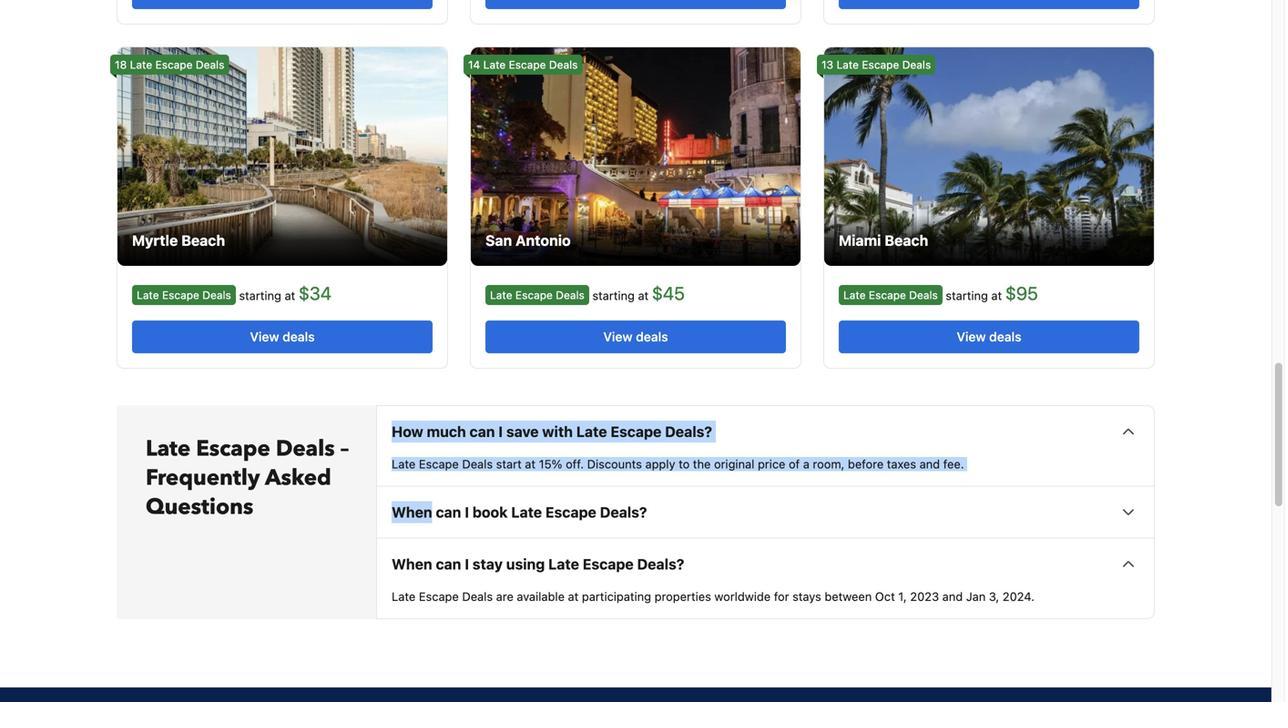 Task type: locate. For each thing, give the bounding box(es) containing it.
for
[[774, 590, 789, 604]]

deals inside late escape deals starting at $34
[[202, 289, 231, 302]]

3 view deals from the left
[[957, 329, 1022, 344]]

beach right "miami"
[[885, 232, 929, 249]]

at for $45
[[638, 289, 649, 302]]

deals for $34
[[283, 329, 315, 344]]

deals right '18'
[[196, 58, 224, 71]]

deals down $95 on the right top of the page
[[989, 329, 1022, 344]]

0 horizontal spatial and
[[920, 457, 940, 471]]

2023
[[910, 590, 939, 604]]

beach
[[181, 232, 225, 249], [885, 232, 929, 249]]

starting left $34 at the left top
[[239, 289, 281, 302]]

can inside 'dropdown button'
[[470, 423, 495, 440]]

starting
[[239, 289, 281, 302], [592, 289, 635, 302], [946, 289, 988, 302]]

2 horizontal spatial view deals link
[[839, 321, 1140, 353]]

fee.
[[943, 457, 964, 471]]

can left stay
[[436, 556, 461, 573]]

stay
[[473, 556, 503, 573]]

available
[[517, 590, 565, 604]]

at
[[285, 289, 295, 302], [638, 289, 649, 302], [992, 289, 1002, 302], [525, 457, 536, 471], [568, 590, 579, 604]]

before
[[848, 457, 884, 471]]

at inside late escape deals starting at $45
[[638, 289, 649, 302]]

at left "15%"
[[525, 457, 536, 471]]

view down late escape deals starting at $45
[[603, 329, 633, 344]]

beach right myrtle
[[181, 232, 225, 249]]

0 vertical spatial deals?
[[665, 423, 712, 440]]

escape down myrtle beach
[[162, 289, 199, 302]]

late inside 'dropdown button'
[[576, 423, 607, 440]]

1 vertical spatial and
[[942, 590, 963, 604]]

late inside late escape deals starting at $45
[[490, 289, 512, 302]]

2 beach from the left
[[885, 232, 929, 249]]

apply
[[645, 457, 675, 471]]

view deals link for $45
[[486, 321, 786, 353]]

3 view deals link from the left
[[839, 321, 1140, 353]]

myrtle beach link
[[118, 47, 447, 266]]

can for book
[[436, 504, 461, 521]]

1 horizontal spatial beach
[[885, 232, 929, 249]]

1 starting from the left
[[239, 289, 281, 302]]

at left $34 at the left top
[[285, 289, 295, 302]]

0 horizontal spatial beach
[[181, 232, 225, 249]]

deals right 13 at right
[[902, 58, 931, 71]]

starting inside late escape deals starting at $34
[[239, 289, 281, 302]]

at left $95 on the right top of the page
[[992, 289, 1002, 302]]

at for $95
[[992, 289, 1002, 302]]

1 vertical spatial can
[[436, 504, 461, 521]]

deals
[[196, 58, 224, 71], [549, 58, 578, 71], [902, 58, 931, 71], [202, 289, 231, 302], [556, 289, 585, 302], [909, 289, 938, 302], [276, 434, 335, 464], [462, 457, 493, 471], [462, 590, 493, 604]]

off.
[[566, 457, 584, 471]]

at inside late escape deals starting at $95
[[992, 289, 1002, 302]]

price
[[758, 457, 786, 471]]

late
[[130, 58, 152, 71], [483, 58, 506, 71], [837, 58, 859, 71], [137, 289, 159, 302], [490, 289, 512, 302], [844, 289, 866, 302], [576, 423, 607, 440], [146, 434, 191, 464], [392, 457, 416, 471], [511, 504, 542, 521], [548, 556, 579, 573], [392, 590, 416, 604]]

deals for late escape deals – frequently asked questions
[[276, 434, 335, 464]]

view deals link down $45
[[486, 321, 786, 353]]

antonio
[[516, 232, 571, 249]]

late escape deals starting at $45
[[490, 282, 685, 304]]

view deals down $34 at the left top
[[250, 329, 315, 344]]

starting inside late escape deals starting at $45
[[592, 289, 635, 302]]

view down late escape deals starting at $95
[[957, 329, 986, 344]]

late escape deals starting at $34
[[137, 282, 332, 304]]

1 view deals from the left
[[250, 329, 315, 344]]

1 horizontal spatial view
[[603, 329, 633, 344]]

can for stay
[[436, 556, 461, 573]]

escape
[[155, 58, 193, 71], [509, 58, 546, 71], [862, 58, 899, 71], [162, 289, 199, 302], [516, 289, 553, 302], [869, 289, 906, 302], [611, 423, 662, 440], [196, 434, 270, 464], [419, 457, 459, 471], [546, 504, 597, 521], [583, 556, 634, 573], [419, 590, 459, 604]]

miami
[[839, 232, 881, 249]]

deals inside late escape deals – frequently asked questions
[[276, 434, 335, 464]]

starting left $95 on the right top of the page
[[946, 289, 988, 302]]

escape up participating
[[583, 556, 634, 573]]

start
[[496, 457, 522, 471]]

view
[[250, 329, 279, 344], [603, 329, 633, 344], [957, 329, 986, 344]]

deals
[[283, 329, 315, 344], [636, 329, 668, 344], [989, 329, 1022, 344]]

miami beach
[[839, 232, 929, 249]]

deals down antonio
[[556, 289, 585, 302]]

starting for $95
[[946, 289, 988, 302]]

13
[[822, 58, 834, 71]]

1 when from the top
[[392, 504, 432, 521]]

1 vertical spatial i
[[465, 504, 469, 521]]

i left stay
[[465, 556, 469, 573]]

2 horizontal spatial view
[[957, 329, 986, 344]]

escape down miami beach
[[869, 289, 906, 302]]

deals? up to
[[665, 423, 712, 440]]

i for book
[[465, 504, 469, 521]]

escape inside 'dropdown button'
[[611, 423, 662, 440]]

deals down $45
[[636, 329, 668, 344]]

deals? inside how much can i save with late escape deals? 'dropdown button'
[[665, 423, 712, 440]]

escape up questions
[[196, 434, 270, 464]]

san antonio
[[486, 232, 571, 249]]

escape down san antonio in the top left of the page
[[516, 289, 553, 302]]

deals?
[[665, 423, 712, 440], [600, 504, 647, 521], [637, 556, 684, 573]]

and left jan
[[942, 590, 963, 604]]

1 horizontal spatial starting
[[592, 289, 635, 302]]

starting for $45
[[592, 289, 635, 302]]

deals inside late escape deals starting at $45
[[556, 289, 585, 302]]

deals down miami beach
[[909, 289, 938, 302]]

1 vertical spatial when
[[392, 556, 432, 573]]

view deals
[[250, 329, 315, 344], [603, 329, 668, 344], [957, 329, 1022, 344]]

2 vertical spatial deals?
[[637, 556, 684, 573]]

i inside dropdown button
[[465, 504, 469, 521]]

0 horizontal spatial starting
[[239, 289, 281, 302]]

2 view deals link from the left
[[486, 321, 786, 353]]

deals? up the properties
[[637, 556, 684, 573]]

frequently
[[146, 463, 260, 493]]

can right 'much' at the left bottom of the page
[[470, 423, 495, 440]]

2 horizontal spatial starting
[[946, 289, 988, 302]]

san antonio link
[[471, 47, 801, 266]]

0 vertical spatial when
[[392, 504, 432, 521]]

1 view deals link from the left
[[132, 321, 433, 353]]

can inside dropdown button
[[436, 504, 461, 521]]

deals inside late escape deals starting at $95
[[909, 289, 938, 302]]

1 beach from the left
[[181, 232, 225, 249]]

0 horizontal spatial deals
[[283, 329, 315, 344]]

and
[[920, 457, 940, 471], [942, 590, 963, 604]]

1 view from the left
[[250, 329, 279, 344]]

when left book
[[392, 504, 432, 521]]

and left fee.
[[920, 457, 940, 471]]

escape inside late escape deals – frequently asked questions
[[196, 434, 270, 464]]

late inside late escape deals starting at $95
[[844, 289, 866, 302]]

can inside "dropdown button"
[[436, 556, 461, 573]]

1 horizontal spatial deals
[[636, 329, 668, 344]]

view down late escape deals starting at $34
[[250, 329, 279, 344]]

i inside "dropdown button"
[[465, 556, 469, 573]]

2 horizontal spatial view deals
[[957, 329, 1022, 344]]

taxes
[[887, 457, 916, 471]]

1 vertical spatial deals?
[[600, 504, 647, 521]]

3 view from the left
[[957, 329, 986, 344]]

deals for late escape deals starting at $45
[[556, 289, 585, 302]]

$34
[[299, 282, 332, 304]]

starting inside late escape deals starting at $95
[[946, 289, 988, 302]]

deals left are
[[462, 590, 493, 604]]

when
[[392, 504, 432, 521], [392, 556, 432, 573]]

0 horizontal spatial view
[[250, 329, 279, 344]]

deals left the start
[[462, 457, 493, 471]]

0 horizontal spatial view deals
[[250, 329, 315, 344]]

view for $34
[[250, 329, 279, 344]]

when for when can i stay using late escape deals?
[[392, 556, 432, 573]]

view deals link down $34 at the left top
[[132, 321, 433, 353]]

at inside late escape deals starting at $34
[[285, 289, 295, 302]]

2 vertical spatial i
[[465, 556, 469, 573]]

2 when from the top
[[392, 556, 432, 573]]

view deals link down $95 on the right top of the page
[[839, 321, 1140, 353]]

2 vertical spatial can
[[436, 556, 461, 573]]

1 horizontal spatial view deals link
[[486, 321, 786, 353]]

1 horizontal spatial view deals
[[603, 329, 668, 344]]

late inside late escape deals – frequently asked questions
[[146, 434, 191, 464]]

0 vertical spatial can
[[470, 423, 495, 440]]

when inside dropdown button
[[392, 504, 432, 521]]

and inside when can i stay using late escape deals? region
[[942, 590, 963, 604]]

when for when can i book late escape deals?
[[392, 504, 432, 521]]

when can i stay using late escape deals? region
[[377, 590, 1154, 619]]

2 deals from the left
[[636, 329, 668, 344]]

escape left are
[[419, 590, 459, 604]]

2 horizontal spatial deals
[[989, 329, 1022, 344]]

can
[[470, 423, 495, 440], [436, 504, 461, 521], [436, 556, 461, 573]]

0 vertical spatial and
[[920, 457, 940, 471]]

i
[[499, 423, 503, 440], [465, 504, 469, 521], [465, 556, 469, 573]]

starting left $45
[[592, 289, 635, 302]]

at left $45
[[638, 289, 649, 302]]

3 starting from the left
[[946, 289, 988, 302]]

can left book
[[436, 504, 461, 521]]

view deals down $95 on the right top of the page
[[957, 329, 1022, 344]]

deals? down discounts
[[600, 504, 647, 521]]

escape down off. on the bottom left of page
[[546, 504, 597, 521]]

deals for $95
[[989, 329, 1022, 344]]

2 starting from the left
[[592, 289, 635, 302]]

deals down myrtle beach
[[202, 289, 231, 302]]

late escape deals start at 15% off. discounts apply to the original price of a room, before taxes and fee.
[[392, 457, 964, 471]]

2 view deals from the left
[[603, 329, 668, 344]]

miami beach link
[[824, 47, 1154, 266]]

1 deals from the left
[[283, 329, 315, 344]]

view deals link
[[132, 321, 433, 353], [486, 321, 786, 353], [839, 321, 1140, 353]]

deals down $34 at the left top
[[283, 329, 315, 344]]

escape up discounts
[[611, 423, 662, 440]]

miami beach image
[[824, 47, 1154, 266]]

deals left –
[[276, 434, 335, 464]]

view for $45
[[603, 329, 633, 344]]

0 horizontal spatial view deals link
[[132, 321, 433, 353]]

deals for $45
[[636, 329, 668, 344]]

1 horizontal spatial and
[[942, 590, 963, 604]]

3 deals from the left
[[989, 329, 1022, 344]]

i left save
[[499, 423, 503, 440]]

properties
[[655, 590, 711, 604]]

view deals down $45
[[603, 329, 668, 344]]

how much can i save with late escape deals? region
[[377, 457, 1154, 486]]

2 view from the left
[[603, 329, 633, 344]]

escape inside dropdown button
[[546, 504, 597, 521]]

when left stay
[[392, 556, 432, 573]]

0 vertical spatial i
[[499, 423, 503, 440]]

$45
[[652, 282, 685, 304]]

when inside "dropdown button"
[[392, 556, 432, 573]]

i left book
[[465, 504, 469, 521]]



Task type: vqa. For each thing, say whether or not it's contained in the screenshot.
Late Escape Deals starting at $95
yes



Task type: describe. For each thing, give the bounding box(es) containing it.
when can i stay using late escape deals? button
[[377, 539, 1154, 590]]

late escape deals starting at $95
[[844, 282, 1038, 304]]

of
[[789, 457, 800, 471]]

beach for $95
[[885, 232, 929, 249]]

asked
[[265, 463, 331, 493]]

when can i book late escape deals? button
[[377, 487, 1154, 538]]

escape down 'much' at the left bottom of the page
[[419, 457, 459, 471]]

using
[[506, 556, 545, 573]]

beach for $34
[[181, 232, 225, 249]]

18 late escape deals
[[115, 58, 224, 71]]

and inside how much can i save with late escape deals? region
[[920, 457, 940, 471]]

at for $34
[[285, 289, 295, 302]]

view deals link for $95
[[839, 321, 1140, 353]]

questions
[[146, 492, 253, 522]]

$95
[[1005, 282, 1038, 304]]

escape right '18'
[[155, 58, 193, 71]]

how
[[392, 423, 423, 440]]

book
[[473, 504, 508, 521]]

14 late escape deals
[[468, 58, 578, 71]]

18
[[115, 58, 127, 71]]

deals right "14"
[[549, 58, 578, 71]]

view deals for $34
[[250, 329, 315, 344]]

oct
[[875, 590, 895, 604]]

how much can i save with late escape deals?
[[392, 423, 712, 440]]

between
[[825, 590, 872, 604]]

the
[[693, 457, 711, 471]]

worldwide
[[715, 590, 771, 604]]

a
[[803, 457, 810, 471]]

stays
[[793, 590, 822, 604]]

room,
[[813, 457, 845, 471]]

deals? inside when can i book late escape deals? dropdown button
[[600, 504, 647, 521]]

–
[[340, 434, 349, 464]]

much
[[427, 423, 466, 440]]

with
[[542, 423, 573, 440]]

san antonio image
[[471, 47, 801, 266]]

15%
[[539, 457, 563, 471]]

14
[[468, 58, 480, 71]]

i for stay
[[465, 556, 469, 573]]

escape inside late escape deals starting at $45
[[516, 289, 553, 302]]

i inside 'dropdown button'
[[499, 423, 503, 440]]

deals? inside when can i stay using late escape deals? "dropdown button"
[[637, 556, 684, 573]]

3,
[[989, 590, 1000, 604]]

myrtle beach image
[[118, 47, 447, 266]]

participating
[[582, 590, 651, 604]]

starting for $34
[[239, 289, 281, 302]]

san
[[486, 232, 512, 249]]

discounts
[[587, 457, 642, 471]]

escape right "14"
[[509, 58, 546, 71]]

view deals for $45
[[603, 329, 668, 344]]

2024.
[[1003, 590, 1035, 604]]

escape inside late escape deals starting at $95
[[869, 289, 906, 302]]

are
[[496, 590, 514, 604]]

jan
[[966, 590, 986, 604]]

view deals link for $34
[[132, 321, 433, 353]]

deals for late escape deals starting at $34
[[202, 289, 231, 302]]

1,
[[898, 590, 907, 604]]

13 late escape deals
[[822, 58, 931, 71]]

how much can i save with late escape deals? button
[[377, 406, 1154, 457]]

deals for late escape deals starting at $95
[[909, 289, 938, 302]]

to
[[679, 457, 690, 471]]

myrtle beach
[[132, 232, 225, 249]]

original
[[714, 457, 755, 471]]

late escape deals – frequently asked questions
[[146, 434, 349, 522]]

save
[[506, 423, 539, 440]]

at right available
[[568, 590, 579, 604]]

escape inside late escape deals starting at $34
[[162, 289, 199, 302]]

escape inside "dropdown button"
[[583, 556, 634, 573]]

late escape deals are available at participating properties worldwide for stays between oct 1, 2023 and jan 3, 2024.
[[392, 590, 1035, 604]]

when can i stay using late escape deals?
[[392, 556, 684, 573]]

late inside "dropdown button"
[[548, 556, 579, 573]]

escape right 13 at right
[[862, 58, 899, 71]]

view for $95
[[957, 329, 986, 344]]

view deals for $95
[[957, 329, 1022, 344]]

myrtle
[[132, 232, 178, 249]]

late inside dropdown button
[[511, 504, 542, 521]]

deals for late escape deals start at 15% off. discounts apply to the original price of a room, before taxes and fee.
[[462, 457, 493, 471]]

deals for late escape deals are available at participating properties worldwide for stays between oct 1, 2023 and jan 3, 2024.
[[462, 590, 493, 604]]

late inside late escape deals starting at $34
[[137, 289, 159, 302]]

when can i book late escape deals?
[[392, 504, 647, 521]]



